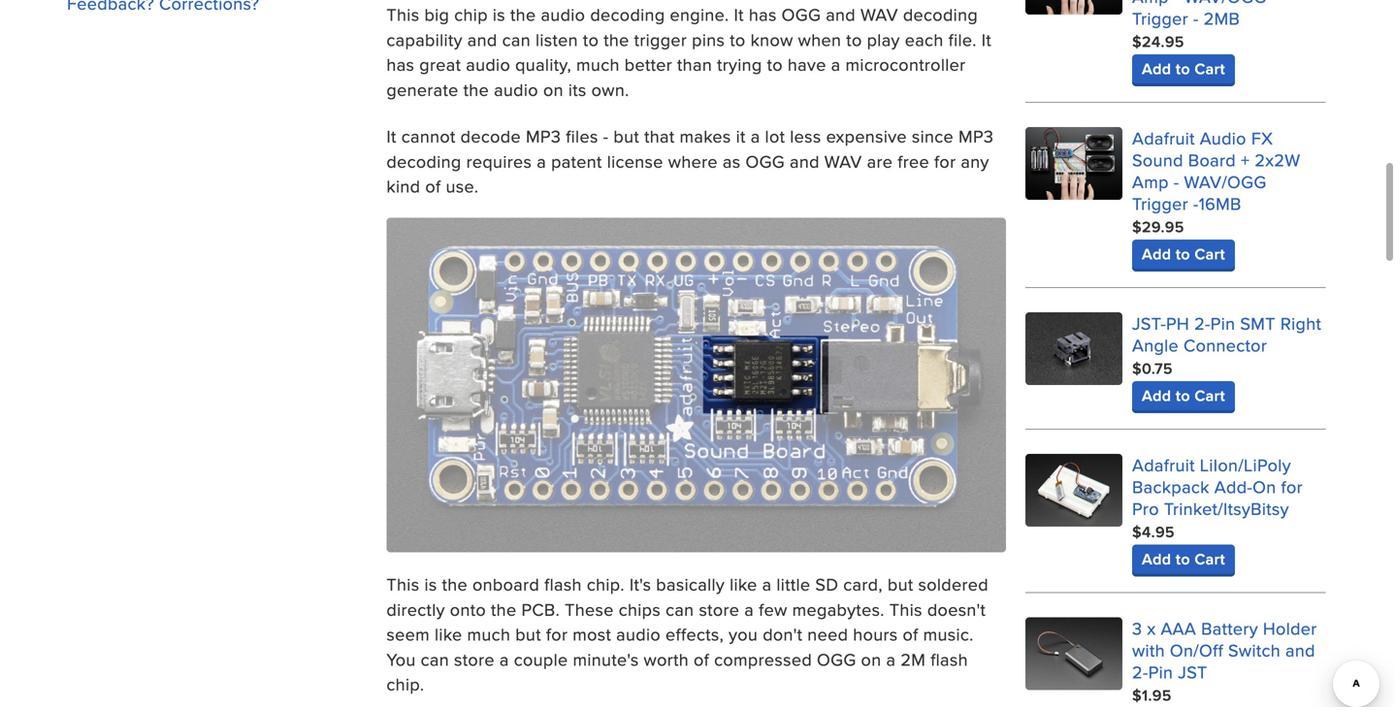 Task type: vqa. For each thing, say whether or not it's contained in the screenshot.
on in the This big chip is the audio decoding engine. It has OGG and WAV decoding capability and can listen to the trigger pins to know when to play each file. It has great audio quality, much better than trying to have a microcontroller generate the audio on its own.
yes



Task type: describe. For each thing, give the bounding box(es) containing it.
minute's
[[573, 647, 639, 672]]

a left few
[[745, 597, 754, 622]]

0 horizontal spatial but
[[516, 622, 542, 647]]

ogg inside this big chip is the audio decoding engine. it has ogg and wav decoding capability and can listen to the trigger pins to know when to play each file. it has great audio quality, much better than trying to have a microcontroller generate the audio on its own.
[[782, 2, 821, 27]]

audio
[[1201, 126, 1247, 151]]

music.
[[924, 622, 974, 647]]

16mb
[[1200, 191, 1242, 216]]

much inside this big chip is the audio decoding engine. it has ogg and wav decoding capability and can listen to the trigger pins to know when to play each file. it has great audio quality, much better than trying to have a microcontroller generate the audio on its own.
[[577, 52, 620, 77]]

quality,
[[516, 52, 572, 77]]

onto
[[450, 597, 486, 622]]

this up hours
[[890, 597, 923, 622]]

jst-ph 2-pin smt right angle connector $0.75 add to cart
[[1133, 311, 1322, 407]]

worth
[[644, 647, 689, 672]]

little
[[777, 572, 811, 597]]

great
[[420, 52, 461, 77]]

doesn't
[[928, 597, 986, 622]]

0 horizontal spatial has
[[387, 52, 415, 77]]

3 x aaa battery holder with on/off switch and 2-pin jst $1.95
[[1133, 617, 1318, 707]]

capability
[[387, 27, 463, 52]]

ogg inside the it cannot decode mp3 files - but that makes it a lot less expensive since mp3 decoding requires a patent license where as ogg and wav are free for any kind of use.
[[746, 149, 785, 174]]

much inside this is the onboard flash chip. it's basically like a little sd card, but soldered directly onto the pcb. these chips can store a few megabytes. this doesn't seem like much but for most audio effects, you don't need hours of music. you can store a couple minute's worth of compressed ogg on a 2m flash chip.
[[467, 622, 511, 647]]

license
[[607, 149, 664, 174]]

a up few
[[763, 572, 772, 597]]

smt
[[1241, 311, 1276, 336]]

backpack
[[1133, 475, 1210, 500]]

0 vertical spatial like
[[730, 572, 758, 597]]

cart inside adafruit liion/lipoly backpack add-on for pro trinket/itsybitsy $4.95 add to cart
[[1195, 548, 1226, 571]]

jst-ph 2-pin smt right angle connector image
[[1026, 313, 1123, 385]]

a inside this big chip is the audio decoding engine. it has ogg and wav decoding capability and can listen to the trigger pins to know when to play each file. it has great audio quality, much better than trying to have a microcontroller generate the audio on its own.
[[832, 52, 841, 77]]

+
[[1242, 148, 1251, 172]]

amp
[[1133, 170, 1170, 194]]

sd
[[816, 572, 839, 597]]

adafruit audio fx sound board + 2x2w amp - wav/ogg trigger -16mb $29.95 add to cart
[[1133, 126, 1301, 266]]

it cannot decode mp3 files - but that makes it a lot less expensive since mp3 decoding requires a patent license where as ogg and wav are free for any kind of use.
[[387, 124, 994, 199]]

this is the onboard flash chip. it's basically like a little sd card, but soldered directly onto the pcb. these chips can store a few megabytes. this doesn't seem like much but for most audio effects, you don't need hours of music. you can store a couple minute's worth of compressed ogg on a 2m flash chip.
[[387, 572, 989, 697]]

adafruit for amp
[[1133, 126, 1196, 151]]

engine.
[[670, 2, 730, 27]]

battery
[[1202, 617, 1259, 641]]

wav/ogg
[[1185, 170, 1267, 194]]

than
[[678, 52, 713, 77]]

where
[[669, 149, 718, 174]]

- inside the it cannot decode mp3 files - but that makes it a lot less expensive since mp3 decoding requires a patent license where as ogg and wav are free for any kind of use.
[[603, 124, 609, 149]]

a left 2m
[[887, 647, 896, 672]]

0 vertical spatial flash
[[545, 572, 582, 597]]

2- inside 3 x aaa battery holder with on/off switch and 2-pin jst $1.95
[[1133, 660, 1149, 685]]

adafruit audio fx sound board + 2x2w amp - wav/ogg trigger -16mb link
[[1133, 126, 1301, 216]]

audio down quality,
[[494, 77, 539, 102]]

listen
[[536, 27, 579, 52]]

lot
[[765, 124, 786, 149]]

it inside the it cannot decode mp3 files - but that makes it a lot less expensive since mp3 decoding requires a patent license where as ogg and wav are free for any kind of use.
[[387, 124, 397, 149]]

wav inside this big chip is the audio decoding engine. it has ogg and wav decoding capability and can listen to the trigger pins to know when to play each file. it has great audio quality, much better than trying to have a microcontroller generate the audio on its own.
[[861, 2, 899, 27]]

jst-ph 2-pin smt right angle connector link
[[1133, 311, 1322, 358]]

add inside jst-ph 2-pin smt right angle connector $0.75 add to cart
[[1143, 385, 1172, 407]]

microcontroller
[[846, 52, 966, 77]]

generate
[[387, 77, 459, 102]]

these
[[565, 597, 614, 622]]

it's
[[630, 572, 652, 597]]

holder
[[1264, 617, 1318, 641]]

on inside this big chip is the audio decoding engine. it has ogg and wav decoding capability and can listen to the trigger pins to know when to play each file. it has great audio quality, much better than trying to have a microcontroller generate the audio on its own.
[[544, 77, 564, 102]]

1 vertical spatial like
[[435, 622, 463, 647]]

pins
[[692, 27, 725, 52]]

jst-
[[1133, 311, 1167, 336]]

but inside the it cannot decode mp3 files - but that makes it a lot less expensive since mp3 decoding requires a patent license where as ogg and wav are free for any kind of use.
[[614, 124, 640, 149]]

own.
[[592, 77, 630, 102]]

ogg inside this is the onboard flash chip. it's basically like a little sd card, but soldered directly onto the pcb. these chips can store a few megabytes. this doesn't seem like much but for most audio effects, you don't need hours of music. you can store a couple minute's worth of compressed ogg on a 2m flash chip.
[[817, 647, 857, 672]]

2 horizontal spatial it
[[982, 27, 992, 52]]

decoding inside the it cannot decode mp3 files - but that makes it a lot less expensive since mp3 decoding requires a patent license where as ogg and wav are free for any kind of use.
[[387, 149, 462, 174]]

each
[[905, 27, 944, 52]]

on/off
[[1171, 638, 1224, 663]]

adafruit_products_flash.jpg image
[[387, 218, 1007, 553]]

$24.95
[[1133, 30, 1185, 53]]

that
[[645, 124, 675, 149]]

this for this is the onboard flash chip. it's basically like a little sd card, but soldered directly onto the pcb. these chips can store a few megabytes. this doesn't seem like much but for most audio effects, you don't need hours of music. you can store a couple minute's worth of compressed ogg on a 2m flash chip.
[[387, 572, 420, 597]]

a long blue rectangular audio fx sound board assembled onto two half-size breadboards. the board is wired up to a 3 x aa battery pack and two speakers. a white hand presses a row of small tactile buttons wired up to the audio board. image
[[1026, 127, 1123, 200]]

add to cart link for audio
[[1133, 240, 1236, 269]]

its
[[569, 77, 587, 102]]

trinket/itsybitsy
[[1165, 497, 1290, 521]]

effects,
[[666, 622, 724, 647]]

$29.95
[[1133, 216, 1185, 238]]

it
[[736, 124, 746, 149]]

to inside adafruit audio fx sound board + 2x2w amp - wav/ogg trigger -16mb $29.95 add to cart
[[1176, 243, 1191, 266]]

requires
[[467, 149, 532, 174]]

adafruit liion/lipoly backpack add-on for pro trinket/itsybitsy $4.95 add to cart
[[1133, 453, 1304, 571]]

basically
[[657, 572, 725, 597]]

and up when
[[826, 2, 856, 27]]

hours
[[854, 622, 898, 647]]

ph
[[1167, 311, 1190, 336]]

fx
[[1252, 126, 1274, 151]]

and inside 3 x aaa battery holder with on/off switch and 2-pin jst $1.95
[[1286, 638, 1316, 663]]

a right it
[[751, 124, 761, 149]]

adafruit for trinket/itsybitsy
[[1133, 453, 1196, 478]]

don't
[[763, 622, 803, 647]]

3 x aaa battery holder with on/off switch and 2-pin jst link
[[1133, 617, 1318, 685]]

for inside this is the onboard flash chip. it's basically like a little sd card, but soldered directly onto the pcb. these chips can store a few megabytes. this doesn't seem like much but for most audio effects, you don't need hours of music. you can store a couple minute's worth of compressed ogg on a 2m flash chip.
[[546, 622, 568, 647]]

1 horizontal spatial -
[[1174, 170, 1180, 194]]

pro
[[1133, 497, 1160, 521]]

1 add to cart link from the top
[[1133, 54, 1236, 84]]

need
[[808, 622, 849, 647]]

trigger
[[635, 27, 687, 52]]

angle
[[1133, 333, 1180, 358]]

wav inside the it cannot decode mp3 files - but that makes it a lot less expensive since mp3 decoding requires a patent license where as ogg and wav are free for any kind of use.
[[825, 149, 863, 174]]

the up "decode"
[[464, 77, 489, 102]]

seem
[[387, 622, 430, 647]]

$1.95
[[1133, 684, 1172, 707]]

files
[[566, 124, 599, 149]]

add-
[[1215, 475, 1253, 500]]

2m
[[901, 647, 926, 672]]

$24.95 add to cart
[[1133, 30, 1226, 80]]

expensive
[[827, 124, 908, 149]]

the down onboard
[[491, 597, 517, 622]]

any
[[961, 149, 990, 174]]



Task type: locate. For each thing, give the bounding box(es) containing it.
cart inside $24.95 add to cart
[[1195, 57, 1226, 80]]

2x2w
[[1255, 148, 1301, 172]]

0 horizontal spatial can
[[421, 647, 450, 672]]

1 horizontal spatial it
[[734, 2, 744, 27]]

2 mp3 from the left
[[959, 124, 994, 149]]

add to cart link for ph
[[1133, 382, 1236, 411]]

has up know
[[749, 2, 777, 27]]

add down $24.95
[[1143, 57, 1172, 80]]

0 vertical spatial wav
[[861, 2, 899, 27]]

decoding up each
[[904, 2, 979, 27]]

1 horizontal spatial store
[[699, 597, 740, 622]]

onboard
[[473, 572, 540, 597]]

like up you
[[730, 572, 758, 597]]

add inside adafruit audio fx sound board + 2x2w amp - wav/ogg trigger -16mb $29.95 add to cart
[[1143, 243, 1172, 266]]

compressed
[[715, 647, 813, 672]]

soldered
[[919, 572, 989, 597]]

2 vertical spatial can
[[421, 647, 450, 672]]

1 vertical spatial for
[[1282, 475, 1304, 500]]

this inside this big chip is the audio decoding engine. it has ogg and wav decoding capability and can listen to the trigger pins to know when to play each file. it has great audio quality, much better than trying to have a microcontroller generate the audio on its own.
[[387, 2, 420, 27]]

- right the amp on the right of page
[[1174, 170, 1180, 194]]

can up quality,
[[502, 27, 531, 52]]

adafruit up the amp on the right of page
[[1133, 126, 1196, 151]]

2 horizontal spatial for
[[1282, 475, 1304, 500]]

flash
[[545, 572, 582, 597], [931, 647, 969, 672]]

1 vertical spatial is
[[425, 572, 437, 597]]

1 horizontal spatial much
[[577, 52, 620, 77]]

adafruit inside adafruit audio fx sound board + 2x2w amp - wav/ogg trigger -16mb $29.95 add to cart
[[1133, 126, 1196, 151]]

2 vertical spatial ogg
[[817, 647, 857, 672]]

add down the $29.95
[[1143, 243, 1172, 266]]

has up generate
[[387, 52, 415, 77]]

pin inside 3 x aaa battery holder with on/off switch and 2-pin jst $1.95
[[1149, 660, 1174, 685]]

flash up pcb.
[[545, 572, 582, 597]]

0 vertical spatial has
[[749, 2, 777, 27]]

add down $4.95
[[1143, 548, 1172, 571]]

add inside $24.95 add to cart
[[1143, 57, 1172, 80]]

2 add from the top
[[1143, 243, 1172, 266]]

the up onto at the bottom left of the page
[[442, 572, 468, 597]]

0 horizontal spatial is
[[425, 572, 437, 597]]

it
[[734, 2, 744, 27], [982, 27, 992, 52], [387, 124, 397, 149]]

store down onto at the bottom left of the page
[[454, 647, 495, 672]]

0 horizontal spatial it
[[387, 124, 397, 149]]

cart up audio
[[1195, 57, 1226, 80]]

4 add from the top
[[1143, 548, 1172, 571]]

0 horizontal spatial mp3
[[526, 124, 561, 149]]

0 vertical spatial pin
[[1211, 311, 1236, 336]]

$4.95
[[1133, 521, 1175, 544]]

1 vertical spatial chip.
[[387, 672, 425, 697]]

decoding down "cannot"
[[387, 149, 462, 174]]

much up "own."
[[577, 52, 620, 77]]

3 add to cart link from the top
[[1133, 382, 1236, 411]]

kind
[[387, 174, 421, 199]]

0 horizontal spatial store
[[454, 647, 495, 672]]

3 add from the top
[[1143, 385, 1172, 407]]

patent
[[551, 149, 603, 174]]

right
[[1281, 311, 1322, 336]]

pcb.
[[522, 597, 560, 622]]

3 cart from the top
[[1195, 385, 1226, 407]]

pin left jst
[[1149, 660, 1174, 685]]

audio right great
[[466, 52, 511, 77]]

you
[[387, 647, 416, 672]]

to down the $29.95
[[1176, 243, 1191, 266]]

this up directly
[[387, 572, 420, 597]]

1 horizontal spatial is
[[493, 2, 506, 27]]

use.
[[446, 174, 479, 199]]

wav up 'play' at right
[[861, 2, 899, 27]]

you
[[729, 622, 758, 647]]

audio
[[541, 2, 586, 27], [466, 52, 511, 77], [494, 77, 539, 102], [617, 622, 661, 647]]

trigger
[[1133, 191, 1189, 216]]

2- right "ph"
[[1195, 311, 1211, 336]]

makes
[[680, 124, 732, 149]]

1 vertical spatial flash
[[931, 647, 969, 672]]

a right have
[[832, 52, 841, 77]]

0 vertical spatial 2-
[[1195, 311, 1211, 336]]

1 horizontal spatial for
[[935, 149, 957, 174]]

1 vertical spatial wav
[[825, 149, 863, 174]]

the up "better"
[[604, 27, 630, 52]]

audio inside this is the onboard flash chip. it's basically like a little sd card, but soldered directly onto the pcb. these chips can store a few megabytes. this doesn't seem like much but for most audio effects, you don't need hours of music. you can store a couple minute's worth of compressed ogg on a 2m flash chip.
[[617, 622, 661, 647]]

better
[[625, 52, 673, 77]]

to down angle
[[1176, 385, 1191, 407]]

0 vertical spatial can
[[502, 27, 531, 52]]

0 horizontal spatial pin
[[1149, 660, 1174, 685]]

it right file.
[[982, 27, 992, 52]]

0 horizontal spatial chip.
[[387, 672, 425, 697]]

can right the you
[[421, 647, 450, 672]]

0 vertical spatial chip.
[[587, 572, 625, 597]]

liion/lipoly
[[1201, 453, 1292, 478]]

but right card,
[[888, 572, 914, 597]]

1 horizontal spatial chip.
[[587, 572, 625, 597]]

4 cart from the top
[[1195, 548, 1226, 571]]

ogg up when
[[782, 2, 821, 27]]

but
[[614, 124, 640, 149], [888, 572, 914, 597], [516, 622, 542, 647]]

cart down 16mb
[[1195, 243, 1226, 266]]

1 mp3 from the left
[[526, 124, 561, 149]]

flash down music.
[[931, 647, 969, 672]]

switch
[[1229, 638, 1281, 663]]

add to cart link down the $29.95
[[1133, 240, 1236, 269]]

chip. up these
[[587, 572, 625, 597]]

chip
[[455, 2, 488, 27]]

1 vertical spatial adafruit
[[1133, 453, 1196, 478]]

to inside jst-ph 2-pin smt right angle connector $0.75 add to cart
[[1176, 385, 1191, 407]]

the
[[511, 2, 536, 27], [604, 27, 630, 52], [464, 77, 489, 102], [442, 572, 468, 597], [491, 597, 517, 622]]

mp3
[[526, 124, 561, 149], [959, 124, 994, 149]]

1 horizontal spatial mp3
[[959, 124, 994, 149]]

as
[[723, 149, 741, 174]]

know
[[751, 27, 794, 52]]

1 adafruit from the top
[[1133, 126, 1196, 151]]

1 vertical spatial store
[[454, 647, 495, 672]]

free
[[898, 149, 930, 174]]

chip.
[[587, 572, 625, 597], [387, 672, 425, 697]]

it left "cannot"
[[387, 124, 397, 149]]

0 horizontal spatial on
[[544, 77, 564, 102]]

have
[[788, 52, 827, 77]]

decode
[[461, 124, 521, 149]]

and down chip
[[468, 27, 498, 52]]

wav down expensive
[[825, 149, 863, 174]]

for down since
[[935, 149, 957, 174]]

connector
[[1184, 333, 1268, 358]]

adafruit liion/lipoly backpack soldered onto a pro trinket, plugged into a solderless breadboard. image
[[1026, 454, 1123, 527]]

few
[[759, 597, 788, 622]]

audio up listen
[[541, 2, 586, 27]]

is up directly
[[425, 572, 437, 597]]

chips
[[619, 597, 661, 622]]

0 horizontal spatial -
[[603, 124, 609, 149]]

to up trying
[[730, 27, 746, 52]]

to left 'play' at right
[[847, 27, 863, 52]]

it right engine.
[[734, 2, 744, 27]]

0 vertical spatial much
[[577, 52, 620, 77]]

directly
[[387, 597, 445, 622]]

cart inside jst-ph 2-pin smt right angle connector $0.75 add to cart
[[1195, 385, 1226, 407]]

0 vertical spatial for
[[935, 149, 957, 174]]

of up 2m
[[903, 622, 919, 647]]

1 horizontal spatial can
[[502, 27, 531, 52]]

1 vertical spatial much
[[467, 622, 511, 647]]

is inside this big chip is the audio decoding engine. it has ogg and wav decoding capability and can listen to the trigger pins to know when to play each file. it has great audio quality, much better than trying to have a microcontroller generate the audio on its own.
[[493, 2, 506, 27]]

on inside this is the onboard flash chip. it's basically like a little sd card, but soldered directly onto the pcb. these chips can store a few megabytes. this doesn't seem like much but for most audio effects, you don't need hours of music. you can store a couple minute's worth of compressed ogg on a 2m flash chip.
[[862, 647, 882, 672]]

decoding up trigger
[[591, 2, 665, 27]]

on left its
[[544, 77, 564, 102]]

to inside adafruit liion/lipoly backpack add-on for pro trinket/itsybitsy $4.95 add to cart
[[1176, 548, 1191, 571]]

a left patent
[[537, 149, 547, 174]]

1 add from the top
[[1143, 57, 1172, 80]]

add to cart link down $24.95
[[1133, 54, 1236, 84]]

4 add to cart link from the top
[[1133, 545, 1236, 574]]

1 horizontal spatial on
[[862, 647, 882, 672]]

1 vertical spatial ogg
[[746, 149, 785, 174]]

2 vertical spatial but
[[516, 622, 542, 647]]

1 horizontal spatial like
[[730, 572, 758, 597]]

0 horizontal spatial flash
[[545, 572, 582, 597]]

to down the trinket/itsybitsy
[[1176, 548, 1191, 571]]

mp3 up any
[[959, 124, 994, 149]]

store up you
[[699, 597, 740, 622]]

of left use.
[[426, 174, 441, 199]]

couple
[[514, 647, 568, 672]]

file.
[[949, 27, 977, 52]]

most
[[573, 622, 612, 647]]

to down know
[[767, 52, 783, 77]]

chip. down the you
[[387, 672, 425, 697]]

aaa
[[1161, 617, 1197, 641]]

add to cart link down '$0.75'
[[1133, 382, 1236, 411]]

0 horizontal spatial 2-
[[1133, 660, 1149, 685]]

for right on
[[1282, 475, 1304, 500]]

0 vertical spatial adafruit
[[1133, 126, 1196, 151]]

2 horizontal spatial -
[[1194, 191, 1200, 216]]

2-
[[1195, 311, 1211, 336], [1133, 660, 1149, 685]]

is inside this is the onboard flash chip. it's basically like a little sd card, but soldered directly onto the pcb. these chips can store a few megabytes. this doesn't seem like much but for most audio effects, you don't need hours of music. you can store a couple minute's worth of compressed ogg on a 2m flash chip.
[[425, 572, 437, 597]]

audio down chips
[[617, 622, 661, 647]]

0 horizontal spatial like
[[435, 622, 463, 647]]

1 horizontal spatial but
[[614, 124, 640, 149]]

but up license
[[614, 124, 640, 149]]

to right listen
[[583, 27, 599, 52]]

has
[[749, 2, 777, 27], [387, 52, 415, 77]]

pin inside jst-ph 2-pin smt right angle connector $0.75 add to cart
[[1211, 311, 1236, 336]]

are
[[867, 149, 893, 174]]

add to cart link
[[1133, 54, 1236, 84], [1133, 240, 1236, 269], [1133, 382, 1236, 411], [1133, 545, 1236, 574]]

this for this big chip is the audio decoding engine. it has ogg and wav decoding capability and can listen to the trigger pins to know when to play each file. it has great audio quality, much better than trying to have a microcontroller generate the audio on its own.
[[387, 2, 420, 27]]

2 adafruit from the top
[[1133, 453, 1196, 478]]

is right chip
[[493, 2, 506, 27]]

for inside adafruit liion/lipoly backpack add-on for pro trinket/itsybitsy $4.95 add to cart
[[1282, 475, 1304, 500]]

adafruit up pro
[[1133, 453, 1196, 478]]

0 horizontal spatial for
[[546, 622, 568, 647]]

- right trigger
[[1194, 191, 1200, 216]]

add inside adafruit liion/lipoly backpack add-on for pro trinket/itsybitsy $4.95 add to cart
[[1143, 548, 1172, 571]]

2 vertical spatial for
[[546, 622, 568, 647]]

1 vertical spatial but
[[888, 572, 914, 597]]

1 horizontal spatial flash
[[931, 647, 969, 672]]

on down hours
[[862, 647, 882, 672]]

front angled shot of 3 x aaa battery holder with on-off switch and 2-pin jst ph connector. image
[[1026, 618, 1123, 691]]

add down '$0.75'
[[1143, 385, 1172, 407]]

1 vertical spatial pin
[[1149, 660, 1174, 685]]

0 vertical spatial but
[[614, 124, 640, 149]]

much down onto at the bottom left of the page
[[467, 622, 511, 647]]

0 horizontal spatial much
[[467, 622, 511, 647]]

play
[[867, 27, 901, 52]]

to inside $24.95 add to cart
[[1176, 57, 1191, 80]]

big
[[425, 2, 450, 27]]

to down $24.95
[[1176, 57, 1191, 80]]

1 horizontal spatial 2-
[[1195, 311, 1211, 336]]

and down less
[[790, 149, 820, 174]]

1 cart from the top
[[1195, 57, 1226, 80]]

1 vertical spatial can
[[666, 597, 695, 622]]

on
[[1253, 475, 1277, 500]]

and right switch
[[1286, 638, 1316, 663]]

the up listen
[[511, 2, 536, 27]]

with
[[1133, 638, 1166, 663]]

2 horizontal spatial decoding
[[904, 2, 979, 27]]

decoding
[[591, 2, 665, 27], [904, 2, 979, 27], [387, 149, 462, 174]]

1 vertical spatial has
[[387, 52, 415, 77]]

2 add to cart link from the top
[[1133, 240, 1236, 269]]

cart inside adafruit audio fx sound board + 2x2w amp - wav/ogg trigger -16mb $29.95 add to cart
[[1195, 243, 1226, 266]]

when
[[799, 27, 842, 52]]

this big chip is the audio decoding engine. it has ogg and wav decoding capability and can listen to the trigger pins to know when to play each file. it has great audio quality, much better than trying to have a microcontroller generate the audio on its own.
[[387, 2, 992, 102]]

for up couple
[[546, 622, 568, 647]]

and inside the it cannot decode mp3 files - but that makes it a lot less expensive since mp3 decoding requires a patent license where as ogg and wav are free for any kind of use.
[[790, 149, 820, 174]]

ogg down lot
[[746, 149, 785, 174]]

2 horizontal spatial can
[[666, 597, 695, 622]]

of down effects,
[[694, 647, 710, 672]]

2- down 3
[[1133, 660, 1149, 685]]

2- inside jst-ph 2-pin smt right angle connector $0.75 add to cart
[[1195, 311, 1211, 336]]

pin left smt
[[1211, 311, 1236, 336]]

add to cart link for liion/lipoly
[[1133, 545, 1236, 574]]

less
[[790, 124, 822, 149]]

0 vertical spatial ogg
[[782, 2, 821, 27]]

1 vertical spatial 2-
[[1133, 660, 1149, 685]]

3
[[1133, 617, 1143, 641]]

can
[[502, 27, 531, 52], [666, 597, 695, 622], [421, 647, 450, 672]]

like down onto at the bottom left of the page
[[435, 622, 463, 647]]

-
[[603, 124, 609, 149], [1174, 170, 1180, 194], [1194, 191, 1200, 216]]

for inside the it cannot decode mp3 files - but that makes it a lot less expensive since mp3 decoding requires a patent license where as ogg and wav are free for any kind of use.
[[935, 149, 957, 174]]

2 horizontal spatial but
[[888, 572, 914, 597]]

like
[[730, 572, 758, 597], [435, 622, 463, 647]]

1 horizontal spatial decoding
[[591, 2, 665, 27]]

mp3 left 'files'
[[526, 124, 561, 149]]

megabytes.
[[793, 597, 885, 622]]

can inside this big chip is the audio decoding engine. it has ogg and wav decoding capability and can listen to the trigger pins to know when to play each file. it has great audio quality, much better than trying to have a microcontroller generate the audio on its own.
[[502, 27, 531, 52]]

of inside the it cannot decode mp3 files - but that makes it a lot less expensive since mp3 decoding requires a patent license where as ogg and wav are free for any kind of use.
[[426, 174, 441, 199]]

0 horizontal spatial decoding
[[387, 149, 462, 174]]

this up capability
[[387, 2, 420, 27]]

to
[[583, 27, 599, 52], [730, 27, 746, 52], [847, 27, 863, 52], [767, 52, 783, 77], [1176, 57, 1191, 80], [1176, 243, 1191, 266], [1176, 385, 1191, 407], [1176, 548, 1191, 571]]

a left couple
[[500, 647, 509, 672]]

- right 'files'
[[603, 124, 609, 149]]

board
[[1189, 148, 1237, 172]]

0 horizontal spatial of
[[426, 174, 441, 199]]

1 horizontal spatial pin
[[1211, 311, 1236, 336]]

2 cart from the top
[[1195, 243, 1226, 266]]

1 vertical spatial on
[[862, 647, 882, 672]]

2 horizontal spatial of
[[903, 622, 919, 647]]

0 vertical spatial on
[[544, 77, 564, 102]]

this
[[387, 2, 420, 27], [387, 572, 420, 597], [890, 597, 923, 622]]

0 vertical spatial store
[[699, 597, 740, 622]]

cart down the trinket/itsybitsy
[[1195, 548, 1226, 571]]

1 horizontal spatial has
[[749, 2, 777, 27]]

but down pcb.
[[516, 622, 542, 647]]

0 vertical spatial is
[[493, 2, 506, 27]]

adafruit inside adafruit liion/lipoly backpack add-on for pro trinket/itsybitsy $4.95 add to cart
[[1133, 453, 1196, 478]]

cart down connector
[[1195, 385, 1226, 407]]

1 horizontal spatial of
[[694, 647, 710, 672]]

ogg down need
[[817, 647, 857, 672]]

can down the "basically"
[[666, 597, 695, 622]]

add to cart link down $4.95
[[1133, 545, 1236, 574]]



